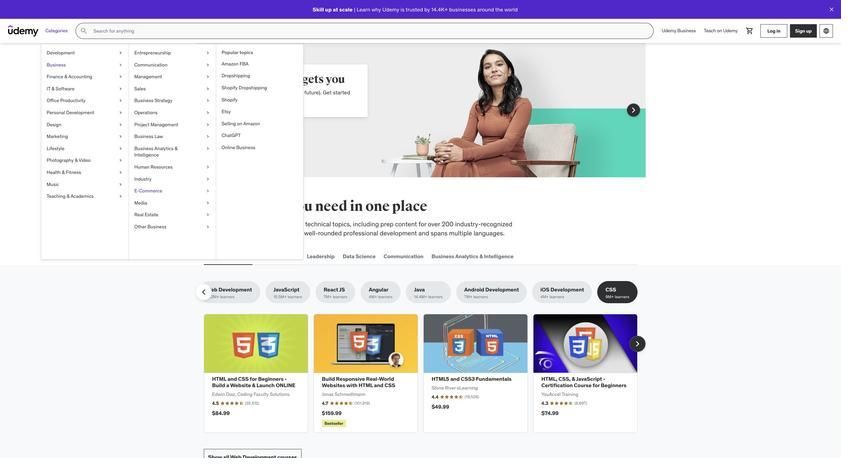 Task type: describe. For each thing, give the bounding box(es) containing it.
0 vertical spatial dropshipping
[[222, 73, 250, 79]]

design
[[47, 121, 61, 128]]

selling
[[222, 121, 236, 127]]

& inside teaching & academics link
[[67, 193, 70, 199]]

1 vertical spatial dropshipping
[[239, 85, 267, 91]]

shopify link
[[216, 94, 303, 106]]

topics,
[[333, 220, 352, 228]]

close image
[[829, 6, 836, 13]]

you for gets
[[326, 72, 345, 86]]

xsmall image for photography & video
[[118, 157, 123, 164]]

for inside learning that gets you skills for your present (and your future). get started with us.
[[242, 89, 249, 96]]

communication link
[[129, 59, 216, 71]]

udemy business link
[[658, 23, 700, 39]]

professional
[[344, 229, 378, 237]]

- inside html and css for beginners - build a website & launch online
[[285, 376, 287, 382]]

shopify dropshipping
[[222, 85, 267, 91]]

learners inside javascript 15.5m+ learners
[[288, 294, 302, 300]]

teach on udemy link
[[700, 23, 742, 39]]

xsmall image for business analytics & intelligence
[[205, 145, 211, 152]]

& inside business analytics & intelligence link
[[175, 145, 178, 151]]

selling on amazon link
[[216, 118, 303, 130]]

analytics for business analytics & intelligence link
[[155, 145, 174, 151]]

well-
[[304, 229, 318, 237]]

2 your from the left
[[293, 89, 303, 96]]

it for it certifications
[[259, 253, 264, 260]]

and inside html and css for beginners - build a website & launch online
[[228, 376, 237, 382]]

0 vertical spatial the
[[496, 6, 504, 13]]

data science button
[[342, 248, 377, 265]]

trusted
[[406, 6, 423, 13]]

xsmall image for real estate
[[205, 212, 211, 218]]

1 vertical spatial management
[[151, 121, 178, 128]]

javascript 15.5m+ learners
[[274, 286, 302, 300]]

css inside html and css for beginners - build a website & launch online
[[238, 376, 249, 382]]

learn
[[357, 6, 371, 13]]

xsmall image for business strategy
[[205, 98, 211, 104]]

previous image for 'carousel' element containing learning that gets you
[[202, 105, 213, 116]]

world
[[379, 376, 394, 382]]

xsmall image for operations
[[205, 110, 211, 116]]

business up finance on the top left
[[47, 62, 66, 68]]

health & fitness link
[[41, 167, 129, 179]]

xsmall image for personal development
[[118, 110, 123, 116]]

html inside build responsive real-world websites with html and css
[[359, 382, 373, 389]]

business down project
[[134, 133, 153, 139]]

finance & accounting link
[[41, 71, 129, 83]]

accounting
[[68, 74, 92, 80]]

human resources
[[134, 164, 173, 170]]

development for android development 7m+ learners
[[486, 286, 519, 293]]

15.5m+
[[274, 294, 287, 300]]

business inside button
[[432, 253, 455, 260]]

and inside build responsive real-world websites with html and css
[[374, 382, 384, 389]]

1 vertical spatial in
[[350, 198, 363, 215]]

2 horizontal spatial udemy
[[724, 28, 738, 34]]

entrepreneurship link
[[129, 47, 216, 59]]

& inside html and css for beginners - build a website & launch online
[[252, 382, 256, 389]]

real estate link
[[129, 209, 216, 221]]

xsmall image for teaching & academics
[[118, 193, 123, 200]]

business link
[[41, 59, 129, 71]]

0 horizontal spatial udemy
[[383, 6, 400, 13]]

angular
[[369, 286, 389, 293]]

commerce
[[139, 188, 162, 194]]

project
[[134, 121, 150, 128]]

business analytics & intelligence for business analytics & intelligence link
[[134, 145, 178, 158]]

responsive
[[336, 376, 365, 382]]

science
[[356, 253, 376, 260]]

business law link
[[129, 131, 216, 143]]

javascript inside javascript 15.5m+ learners
[[274, 286, 300, 293]]

& inside the finance & accounting link
[[64, 74, 67, 80]]

web development
[[205, 253, 251, 260]]

0 horizontal spatial the
[[226, 198, 247, 215]]

web for web development
[[205, 253, 217, 260]]

us.
[[239, 97, 246, 103]]

intelligence for business analytics & intelligence link
[[134, 152, 159, 158]]

fitness
[[66, 169, 81, 175]]

business down estate
[[147, 224, 167, 230]]

skill
[[313, 6, 324, 13]]

e-commerce element
[[216, 44, 303, 259]]

industry
[[134, 176, 152, 182]]

development for ios development 4m+ learners
[[551, 286, 584, 293]]

certification
[[542, 382, 573, 389]]

rounded
[[318, 229, 342, 237]]

sales
[[134, 86, 146, 92]]

12.2m+
[[206, 294, 219, 300]]

1 horizontal spatial amazon
[[244, 121, 260, 127]]

teaching & academics
[[47, 193, 94, 199]]

project management link
[[129, 119, 216, 131]]

communication button
[[383, 248, 425, 265]]

scale
[[339, 6, 353, 13]]

website
[[230, 382, 251, 389]]

android development 7m+ learners
[[465, 286, 519, 300]]

css3
[[461, 376, 475, 382]]

gets
[[302, 72, 324, 86]]

xsmall image for lifestyle
[[118, 145, 123, 152]]

learning
[[228, 72, 276, 86]]

industry-
[[455, 220, 481, 228]]

health
[[47, 169, 61, 175]]

office
[[47, 98, 59, 104]]

over
[[428, 220, 440, 228]]

photography & video
[[47, 157, 91, 163]]

angular 4m+ learners
[[369, 286, 393, 300]]

business law
[[134, 133, 163, 139]]

by
[[425, 6, 430, 13]]

xsmall image for entrepreneurship
[[205, 50, 211, 56]]

business down business law in the left top of the page
[[134, 145, 153, 151]]

personal development link
[[41, 107, 129, 119]]

html and css for beginners - build a website & launch online link
[[212, 376, 296, 389]]

business left "teach" at the right
[[678, 28, 696, 34]]

xsmall image for human resources
[[205, 164, 211, 171]]

future).
[[305, 89, 322, 96]]

& inside photography & video "link"
[[75, 157, 78, 163]]

xsmall image for e-commerce
[[205, 188, 211, 194]]

other business link
[[129, 221, 216, 233]]

learners inside ios development 4m+ learners
[[550, 294, 565, 300]]

and inside covering critical workplace skills to technical topics, including prep content for over 200 industry-recognized certifications, our catalog supports well-rounded professional development and spans multiple languages.
[[419, 229, 429, 237]]

popular topics
[[222, 49, 253, 55]]

real
[[134, 212, 144, 218]]

communication for communication link
[[134, 62, 168, 68]]

javascript inside html, css, & javascript - certification course for beginners
[[577, 376, 603, 382]]

xsmall image for media
[[205, 200, 211, 206]]

real estate
[[134, 212, 158, 218]]

world
[[505, 6, 518, 13]]

1 your from the left
[[250, 89, 260, 96]]

supports
[[277, 229, 303, 237]]

to
[[298, 220, 304, 228]]

(and
[[281, 89, 292, 96]]

on for udemy
[[718, 28, 723, 34]]

beginners inside html and css for beginners - build a website & launch online
[[258, 376, 284, 382]]

learning that gets you skills for your present (and your future). get started with us.
[[228, 72, 350, 103]]

learners inside css 9m+ learners
[[615, 294, 630, 300]]

chatgpt link
[[216, 130, 303, 142]]

catalog
[[255, 229, 276, 237]]

css 9m+ learners
[[606, 286, 630, 300]]

teach
[[704, 28, 716, 34]]

industry link
[[129, 173, 216, 185]]

next image
[[633, 339, 643, 349]]

shopify for shopify
[[222, 97, 238, 103]]

- inside html, css, & javascript - certification course for beginners
[[604, 376, 606, 382]]

& inside the it & software link
[[52, 86, 55, 92]]

personal
[[47, 110, 65, 116]]

at
[[333, 6, 338, 13]]

learners inside react js 7m+ learners
[[333, 294, 348, 300]]

topic filters element
[[196, 281, 638, 303]]

xsmall image for management
[[205, 74, 211, 80]]

business up operations
[[134, 98, 153, 104]]

popular
[[222, 49, 239, 55]]



Task type: locate. For each thing, give the bounding box(es) containing it.
amazon down 'etsy' link
[[244, 121, 260, 127]]

development for web development
[[218, 253, 251, 260]]

beginners right the website
[[258, 376, 284, 382]]

html
[[212, 376, 227, 382], [359, 382, 373, 389]]

0 horizontal spatial business analytics & intelligence
[[134, 145, 178, 158]]

0 vertical spatial shopify
[[222, 85, 238, 91]]

xsmall image inside office productivity 'link'
[[118, 98, 123, 104]]

build inside html and css for beginners - build a website & launch online
[[212, 382, 225, 389]]

choose a language image
[[824, 28, 830, 34]]

1 horizontal spatial up
[[807, 28, 812, 34]]

2 7m+ from the left
[[465, 294, 473, 300]]

7m+
[[324, 294, 332, 300], [465, 294, 473, 300]]

0 vertical spatial up
[[325, 6, 332, 13]]

1 horizontal spatial your
[[293, 89, 303, 96]]

communication for communication button
[[384, 253, 424, 260]]

business down spans
[[432, 253, 455, 260]]

business
[[678, 28, 696, 34], [47, 62, 66, 68], [134, 98, 153, 104], [134, 133, 153, 139], [236, 144, 256, 151], [134, 145, 153, 151], [147, 224, 167, 230], [432, 253, 455, 260]]

you up started
[[326, 72, 345, 86]]

1 horizontal spatial -
[[604, 376, 606, 382]]

shopify dropshipping link
[[216, 82, 303, 94]]

development down office productivity 'link'
[[66, 110, 94, 116]]

xsmall image
[[118, 50, 123, 56], [118, 62, 123, 68], [205, 86, 211, 92], [118, 98, 123, 104], [205, 98, 211, 104], [118, 121, 123, 128], [205, 121, 211, 128], [205, 133, 211, 140], [118, 145, 123, 152], [118, 169, 123, 176], [205, 176, 211, 182], [205, 188, 211, 194], [118, 193, 123, 200], [205, 200, 211, 206]]

& right health
[[62, 169, 65, 175]]

1 horizontal spatial html
[[359, 382, 373, 389]]

management up law
[[151, 121, 178, 128]]

& down business law link
[[175, 145, 178, 151]]

analytics down 'multiple'
[[456, 253, 479, 260]]

management up sales
[[134, 74, 162, 80]]

1 vertical spatial intelligence
[[484, 253, 514, 260]]

dropshipping down amazon fba
[[222, 73, 250, 79]]

1 shopify from the top
[[222, 85, 238, 91]]

your right (and
[[293, 89, 303, 96]]

development down certifications,
[[218, 253, 251, 260]]

xsmall image inside communication link
[[205, 62, 211, 68]]

udemy business
[[662, 28, 696, 34]]

2 learners from the left
[[288, 294, 302, 300]]

xsmall image inside marketing link
[[118, 133, 123, 140]]

xsmall image inside media link
[[205, 200, 211, 206]]

xsmall image for it & software
[[118, 86, 123, 92]]

0 vertical spatial previous image
[[202, 105, 213, 116]]

&
[[64, 74, 67, 80], [52, 86, 55, 92], [175, 145, 178, 151], [75, 157, 78, 163], [62, 169, 65, 175], [67, 193, 70, 199], [480, 253, 483, 260], [572, 376, 576, 382], [252, 382, 256, 389]]

e-
[[134, 188, 139, 194]]

xsmall image for other business
[[205, 224, 211, 230]]

2 shopify from the top
[[222, 97, 238, 103]]

submit search image
[[80, 27, 88, 35]]

health & fitness
[[47, 169, 81, 175]]

xsmall image for business
[[118, 62, 123, 68]]

javascript right css,
[[577, 376, 603, 382]]

css inside css 9m+ learners
[[606, 286, 617, 293]]

1 horizontal spatial you
[[326, 72, 345, 86]]

html inside html and css for beginners - build a website & launch online
[[212, 376, 227, 382]]

web for web development 12.2m+ learners
[[206, 286, 218, 293]]

skills up the supports
[[282, 220, 297, 228]]

1 horizontal spatial the
[[496, 6, 504, 13]]

up left at
[[325, 6, 332, 13]]

in right log
[[777, 28, 781, 34]]

1 horizontal spatial analytics
[[456, 253, 479, 260]]

1 horizontal spatial 7m+
[[465, 294, 473, 300]]

sales link
[[129, 83, 216, 95]]

1 vertical spatial web
[[206, 286, 218, 293]]

0 vertical spatial management
[[134, 74, 162, 80]]

& left video
[[75, 157, 78, 163]]

for inside covering critical workplace skills to technical topics, including prep content for over 200 industry-recognized certifications, our catalog supports well-rounded professional development and spans multiple languages.
[[419, 220, 427, 228]]

business inside e-commerce element
[[236, 144, 256, 151]]

3 learners from the left
[[333, 294, 348, 300]]

1 vertical spatial carousel element
[[204, 314, 646, 433]]

0 horizontal spatial -
[[285, 376, 287, 382]]

4m+ inside ios development 4m+ learners
[[541, 294, 549, 300]]

7m+ inside react js 7m+ learners
[[324, 294, 332, 300]]

business analytics & intelligence for business analytics & intelligence button
[[432, 253, 514, 260]]

1 horizontal spatial build
[[322, 376, 335, 382]]

2 4m+ from the left
[[541, 294, 549, 300]]

2 horizontal spatial css
[[606, 286, 617, 293]]

for left over
[[419, 220, 427, 228]]

xsmall image inside operations link
[[205, 110, 211, 116]]

xsmall image inside human resources "link"
[[205, 164, 211, 171]]

xsmall image for communication
[[205, 62, 211, 68]]

xsmall image inside other business link
[[205, 224, 211, 230]]

intelligence up human
[[134, 152, 159, 158]]

business analytics & intelligence
[[134, 145, 178, 158], [432, 253, 514, 260]]

8 learners from the left
[[615, 294, 630, 300]]

java
[[414, 286, 425, 293]]

it certifications button
[[258, 248, 300, 265]]

0 horizontal spatial on
[[237, 121, 243, 127]]

& down languages.
[[480, 253, 483, 260]]

& right the "teaching"
[[67, 193, 70, 199]]

shopify up etsy on the left
[[222, 85, 238, 91]]

0 vertical spatial amazon
[[222, 61, 239, 67]]

your down learning
[[250, 89, 260, 96]]

up right sign
[[807, 28, 812, 34]]

0 horizontal spatial intelligence
[[134, 152, 159, 158]]

7m+ down react
[[324, 294, 332, 300]]

skills inside covering critical workplace skills to technical topics, including prep content for over 200 industry-recognized certifications, our catalog supports well-rounded professional development and spans multiple languages.
[[282, 220, 297, 228]]

xsmall image inside teaching & academics link
[[118, 193, 123, 200]]

0 vertical spatial intelligence
[[134, 152, 159, 158]]

development up 12.2m+
[[219, 286, 252, 293]]

previous image
[[202, 105, 213, 116], [198, 287, 209, 298]]

development inside button
[[218, 253, 251, 260]]

you up to
[[289, 198, 313, 215]]

place
[[392, 198, 428, 215]]

xsmall image for sales
[[205, 86, 211, 92]]

xsmall image for development
[[118, 50, 123, 56]]

html5
[[432, 376, 450, 382]]

1 vertical spatial amazon
[[244, 121, 260, 127]]

intelligence down languages.
[[484, 253, 514, 260]]

1 horizontal spatial 4m+
[[541, 294, 549, 300]]

you
[[326, 72, 345, 86], [289, 198, 313, 215]]

web up 12.2m+
[[206, 286, 218, 293]]

skills up workplace
[[250, 198, 286, 215]]

1 horizontal spatial business analytics & intelligence
[[432, 253, 514, 260]]

xsmall image for industry
[[205, 176, 211, 182]]

& right finance on the top left
[[64, 74, 67, 80]]

online business link
[[216, 142, 303, 154]]

music link
[[41, 179, 129, 191]]

xsmall image inside project management link
[[205, 121, 211, 128]]

js
[[339, 286, 345, 293]]

0 horizontal spatial amazon
[[222, 61, 239, 67]]

build inside build responsive real-world websites with html and css
[[322, 376, 335, 382]]

7m+ for react js
[[324, 294, 332, 300]]

xsmall image inside business analytics & intelligence link
[[205, 145, 211, 152]]

communication down entrepreneurship
[[134, 62, 168, 68]]

1 7m+ from the left
[[324, 294, 332, 300]]

0 vertical spatial business analytics & intelligence
[[134, 145, 178, 158]]

learners inside java 14.4m+ learners
[[429, 294, 443, 300]]

next image
[[629, 105, 639, 116]]

in inside 'link'
[[777, 28, 781, 34]]

lifestyle
[[47, 145, 64, 151]]

java 14.4m+ learners
[[414, 286, 443, 300]]

0 horizontal spatial analytics
[[155, 145, 174, 151]]

xsmall image inside "business" link
[[118, 62, 123, 68]]

shopify for shopify dropshipping
[[222, 85, 238, 91]]

lifestyle link
[[41, 143, 129, 155]]

android
[[465, 286, 485, 293]]

css up "9m+"
[[606, 286, 617, 293]]

finance
[[47, 74, 63, 80]]

log in
[[768, 28, 781, 34]]

0 vertical spatial web
[[205, 253, 217, 260]]

business analytics & intelligence down 'multiple'
[[432, 253, 514, 260]]

why
[[372, 6, 381, 13]]

0 vertical spatial with
[[228, 97, 238, 103]]

estate
[[145, 212, 158, 218]]

carousel element
[[196, 43, 646, 177], [204, 314, 646, 433]]

0 horizontal spatial javascript
[[274, 286, 300, 293]]

web down certifications,
[[205, 253, 217, 260]]

development right android
[[486, 286, 519, 293]]

0 horizontal spatial communication
[[134, 62, 168, 68]]

1 vertical spatial the
[[226, 198, 247, 215]]

1 vertical spatial communication
[[384, 253, 424, 260]]

9m+
[[606, 294, 614, 300]]

1 horizontal spatial udemy
[[662, 28, 677, 34]]

the left world
[[496, 6, 504, 13]]

sign up
[[796, 28, 812, 34]]

previous image inside topic filters element
[[198, 287, 209, 298]]

development inside ios development 4m+ learners
[[551, 286, 584, 293]]

covering critical workplace skills to technical topics, including prep content for over 200 industry-recognized certifications, our catalog supports well-rounded professional development and spans multiple languages.
[[204, 220, 513, 237]]

for inside html and css for beginners - build a website & launch online
[[250, 376, 257, 382]]

covering
[[204, 220, 229, 228]]

xsmall image for marketing
[[118, 133, 123, 140]]

xsmall image for music
[[118, 181, 123, 188]]

0 vertical spatial in
[[777, 28, 781, 34]]

dropshipping link
[[216, 70, 303, 82]]

1 horizontal spatial in
[[777, 28, 781, 34]]

build responsive real-world websites with html and css
[[322, 376, 396, 389]]

on right "teach" at the right
[[718, 28, 723, 34]]

is
[[401, 6, 405, 13]]

0 horizontal spatial in
[[350, 198, 363, 215]]

intelligence inside button
[[484, 253, 514, 260]]

for inside html, css, & javascript - certification course for beginners
[[593, 382, 600, 389]]

2 - from the left
[[604, 376, 606, 382]]

chatgpt
[[222, 133, 241, 139]]

you for skills
[[289, 198, 313, 215]]

analytics inside business analytics & intelligence link
[[155, 145, 174, 151]]

1 vertical spatial it
[[259, 253, 264, 260]]

it up office
[[47, 86, 50, 92]]

development inside "web development 12.2m+ learners"
[[219, 286, 252, 293]]

xsmall image inside development link
[[118, 50, 123, 56]]

7 learners from the left
[[550, 294, 565, 300]]

xsmall image for project management
[[205, 121, 211, 128]]

with down skills
[[228, 97, 238, 103]]

xsmall image for office productivity
[[118, 98, 123, 104]]

xsmall image inside business law link
[[205, 133, 211, 140]]

0 horizontal spatial build
[[212, 382, 225, 389]]

data
[[343, 253, 355, 260]]

build
[[322, 376, 335, 382], [212, 382, 225, 389]]

1 horizontal spatial it
[[259, 253, 264, 260]]

launch
[[257, 382, 275, 389]]

& left "launch"
[[252, 382, 256, 389]]

1 - from the left
[[285, 376, 287, 382]]

4m+ inside "angular 4m+ learners"
[[369, 294, 377, 300]]

fundamentals
[[476, 376, 512, 382]]

for right course at the right
[[593, 382, 600, 389]]

for right a
[[250, 376, 257, 382]]

css right real-
[[385, 382, 396, 389]]

on for amazon
[[237, 121, 243, 127]]

javascript up 15.5m+
[[274, 286, 300, 293]]

1 horizontal spatial on
[[718, 28, 723, 34]]

web inside "web development 12.2m+ learners"
[[206, 286, 218, 293]]

build left the responsive
[[322, 376, 335, 382]]

online business
[[222, 144, 256, 151]]

web development 12.2m+ learners
[[206, 286, 252, 300]]

7m+ for android development
[[465, 294, 473, 300]]

xsmall image for health & fitness
[[118, 169, 123, 176]]

7m+ down android
[[465, 294, 473, 300]]

xsmall image inside industry link
[[205, 176, 211, 182]]

0 vertical spatial carousel element
[[196, 43, 646, 177]]

1 vertical spatial with
[[347, 382, 358, 389]]

intelligence for business analytics & intelligence button
[[484, 253, 514, 260]]

dropshipping
[[222, 73, 250, 79], [239, 85, 267, 91]]

xsmall image inside personal development link
[[118, 110, 123, 116]]

all
[[204, 198, 224, 215]]

& right css,
[[572, 376, 576, 382]]

carousel element containing html and css for beginners - build a website & launch online
[[204, 314, 646, 433]]

learners inside "web development 12.2m+ learners"
[[220, 294, 235, 300]]

1 vertical spatial business analytics & intelligence
[[432, 253, 514, 260]]

xsmall image inside photography & video "link"
[[118, 157, 123, 164]]

0 horizontal spatial html
[[212, 376, 227, 382]]

finance & accounting
[[47, 74, 92, 80]]

e-commerce link
[[129, 185, 216, 197]]

management
[[134, 74, 162, 80], [151, 121, 178, 128]]

amazon down popular
[[222, 61, 239, 67]]

dropshipping down dropshipping link
[[239, 85, 267, 91]]

xsmall image inside the health & fitness link
[[118, 169, 123, 176]]

content
[[395, 220, 417, 228]]

xsmall image inside real estate link
[[205, 212, 211, 218]]

udemy image
[[8, 25, 39, 37]]

200
[[442, 220, 454, 228]]

in up including
[[350, 198, 363, 215]]

6 learners from the left
[[474, 294, 488, 300]]

up for skill
[[325, 6, 332, 13]]

management link
[[129, 71, 216, 83]]

xsmall image for design
[[118, 121, 123, 128]]

0 vertical spatial you
[[326, 72, 345, 86]]

development for web development 12.2m+ learners
[[219, 286, 252, 293]]

selling on amazon
[[222, 121, 260, 127]]

skill up at scale | learn why udemy is trusted by 14.4k+ businesses around the world
[[313, 6, 518, 13]]

1 horizontal spatial beginners
[[601, 382, 627, 389]]

- right "launch"
[[285, 376, 287, 382]]

xsmall image inside business strategy link
[[205, 98, 211, 104]]

your
[[250, 89, 260, 96], [293, 89, 303, 96]]

on
[[718, 28, 723, 34], [237, 121, 243, 127]]

learners inside "angular 4m+ learners"
[[378, 294, 393, 300]]

xsmall image inside lifestyle link
[[118, 145, 123, 152]]

1 horizontal spatial css
[[385, 382, 396, 389]]

analytics inside business analytics & intelligence button
[[456, 253, 479, 260]]

strategy
[[155, 98, 173, 104]]

0 horizontal spatial beginners
[[258, 376, 284, 382]]

0 horizontal spatial css
[[238, 376, 249, 382]]

entrepreneurship
[[134, 50, 171, 56]]

languages.
[[474, 229, 505, 237]]

0 horizontal spatial your
[[250, 89, 260, 96]]

1 horizontal spatial intelligence
[[484, 253, 514, 260]]

xsmall image inside entrepreneurship link
[[205, 50, 211, 56]]

1 vertical spatial on
[[237, 121, 243, 127]]

4m+ down ios
[[541, 294, 549, 300]]

xsmall image inside e-commerce link
[[205, 188, 211, 194]]

shopify down skills
[[222, 97, 238, 103]]

0 horizontal spatial you
[[289, 198, 313, 215]]

0 vertical spatial skills
[[250, 198, 286, 215]]

web inside button
[[205, 253, 217, 260]]

it for it & software
[[47, 86, 50, 92]]

analytics for business analytics & intelligence button
[[456, 253, 479, 260]]

xsmall image
[[205, 50, 211, 56], [205, 62, 211, 68], [118, 74, 123, 80], [205, 74, 211, 80], [118, 86, 123, 92], [118, 110, 123, 116], [205, 110, 211, 116], [118, 133, 123, 140], [205, 145, 211, 152], [118, 157, 123, 164], [205, 164, 211, 171], [118, 181, 123, 188], [205, 212, 211, 218], [205, 224, 211, 230]]

1 vertical spatial you
[[289, 198, 313, 215]]

up
[[325, 6, 332, 13], [807, 28, 812, 34]]

0 vertical spatial it
[[47, 86, 50, 92]]

xsmall image inside design link
[[118, 121, 123, 128]]

beginners
[[258, 376, 284, 382], [601, 382, 627, 389]]

0 vertical spatial communication
[[134, 62, 168, 68]]

office productivity link
[[41, 95, 129, 107]]

7m+ inside android development 7m+ learners
[[465, 294, 473, 300]]

office productivity
[[47, 98, 85, 104]]

teaching & academics link
[[41, 191, 129, 203]]

business right online
[[236, 144, 256, 151]]

0 vertical spatial javascript
[[274, 286, 300, 293]]

academics
[[71, 193, 94, 199]]

1 horizontal spatial javascript
[[577, 376, 603, 382]]

data science
[[343, 253, 376, 260]]

photography
[[47, 157, 74, 163]]

on inside e-commerce element
[[237, 121, 243, 127]]

resources
[[151, 164, 173, 170]]

14.4k+
[[432, 6, 448, 13]]

communication down development
[[384, 253, 424, 260]]

& inside business analytics & intelligence button
[[480, 253, 483, 260]]

xsmall image inside the finance & accounting link
[[118, 74, 123, 80]]

the up critical
[[226, 198, 247, 215]]

html left world
[[359, 382, 373, 389]]

beginners inside html, css, & javascript - certification course for beginners
[[601, 382, 627, 389]]

for
[[242, 89, 249, 96], [419, 220, 427, 228], [250, 376, 257, 382], [593, 382, 600, 389]]

1 vertical spatial analytics
[[456, 253, 479, 260]]

around
[[478, 6, 494, 13]]

0 horizontal spatial 4m+
[[369, 294, 377, 300]]

beginners right course at the right
[[601, 382, 627, 389]]

photography & video link
[[41, 155, 129, 167]]

5 learners from the left
[[429, 294, 443, 300]]

xsmall image inside sales link
[[205, 86, 211, 92]]

web
[[205, 253, 217, 260], [206, 286, 218, 293]]

0 vertical spatial analytics
[[155, 145, 174, 151]]

html,
[[542, 376, 558, 382]]

0 horizontal spatial it
[[47, 86, 50, 92]]

4 learners from the left
[[378, 294, 393, 300]]

business analytics & intelligence up the human resources in the top of the page
[[134, 145, 178, 158]]

build left a
[[212, 382, 225, 389]]

html and css for beginners - build a website & launch online
[[212, 376, 296, 389]]

personal development
[[47, 110, 94, 116]]

1 vertical spatial previous image
[[198, 287, 209, 298]]

workplace
[[252, 220, 281, 228]]

started
[[333, 89, 350, 96]]

shopping cart with 0 items image
[[746, 27, 754, 35]]

it left 'certifications' at the bottom left of the page
[[259, 253, 264, 260]]

0 horizontal spatial up
[[325, 6, 332, 13]]

carousel element containing learning that gets you
[[196, 43, 646, 177]]

0 horizontal spatial 7m+
[[324, 294, 332, 300]]

media link
[[129, 197, 216, 209]]

xsmall image for finance & accounting
[[118, 74, 123, 80]]

html left the website
[[212, 376, 227, 382]]

human
[[134, 164, 150, 170]]

business analytics & intelligence inside button
[[432, 253, 514, 260]]

xsmall image inside the it & software link
[[118, 86, 123, 92]]

css inside build responsive real-world websites with html and css
[[385, 382, 396, 389]]

it inside it certifications button
[[259, 253, 264, 260]]

xsmall image inside music link
[[118, 181, 123, 188]]

development down categories dropdown button
[[47, 50, 75, 56]]

0 vertical spatial on
[[718, 28, 723, 34]]

- right course at the right
[[604, 376, 606, 382]]

1 horizontal spatial with
[[347, 382, 358, 389]]

1 vertical spatial javascript
[[577, 376, 603, 382]]

development right ios
[[551, 286, 584, 293]]

businesses
[[450, 6, 476, 13]]

1 learners from the left
[[220, 294, 235, 300]]

websites
[[322, 382, 346, 389]]

with inside learning that gets you skills for your present (and your future). get started with us.
[[228, 97, 238, 103]]

and
[[419, 229, 429, 237], [228, 376, 237, 382], [451, 376, 460, 382], [374, 382, 384, 389]]

& inside the health & fitness link
[[62, 169, 65, 175]]

1 4m+ from the left
[[369, 294, 377, 300]]

it inside the it & software link
[[47, 86, 50, 92]]

software
[[56, 86, 75, 92]]

with inside build responsive real-world websites with html and css
[[347, 382, 358, 389]]

& up office
[[52, 86, 55, 92]]

with right websites
[[347, 382, 358, 389]]

business strategy
[[134, 98, 173, 104]]

project management
[[134, 121, 178, 128]]

1 horizontal spatial communication
[[384, 253, 424, 260]]

1 vertical spatial skills
[[282, 220, 297, 228]]

& inside html, css, & javascript - certification course for beginners
[[572, 376, 576, 382]]

you inside learning that gets you skills for your present (and your future). get started with us.
[[326, 72, 345, 86]]

on right selling
[[237, 121, 243, 127]]

up for sign
[[807, 28, 812, 34]]

communication inside button
[[384, 253, 424, 260]]

operations
[[134, 110, 158, 116]]

1 vertical spatial shopify
[[222, 97, 238, 103]]

topics
[[240, 49, 253, 55]]

for up us.
[[242, 89, 249, 96]]

xsmall image inside the management link
[[205, 74, 211, 80]]

development for personal development
[[66, 110, 94, 116]]

learners inside android development 7m+ learners
[[474, 294, 488, 300]]

xsmall image for business law
[[205, 133, 211, 140]]

previous image for topic filters element
[[198, 287, 209, 298]]

css right a
[[238, 376, 249, 382]]

0 horizontal spatial with
[[228, 97, 238, 103]]

4m+ down angular
[[369, 294, 377, 300]]

Search for anything text field
[[92, 25, 646, 37]]

1 vertical spatial up
[[807, 28, 812, 34]]

development inside android development 7m+ learners
[[486, 286, 519, 293]]

analytics down law
[[155, 145, 174, 151]]

sign up link
[[791, 24, 818, 38]]



Task type: vqa. For each thing, say whether or not it's contained in the screenshot.
MEDIA LINK
yes



